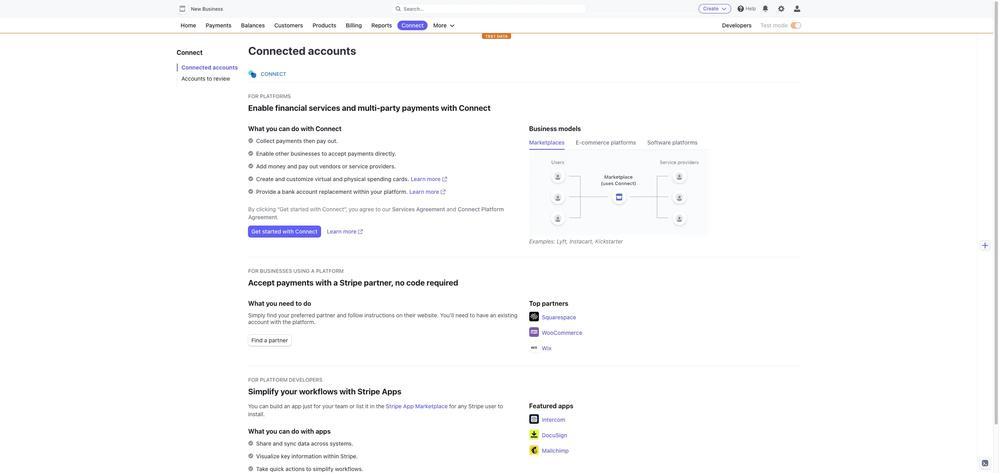 Task type: describe. For each thing, give the bounding box(es) containing it.
top
[[530, 300, 541, 307]]

simply
[[248, 312, 266, 319]]

in
[[370, 403, 375, 410]]

workflows
[[299, 387, 338, 397]]

the inside simply find your preferred partner and follow instructions on their website. you'll need to have an existing account with the platform.
[[283, 319, 291, 326]]

2 vertical spatial learn
[[327, 228, 342, 235]]

connected accounts link
[[177, 64, 240, 72]]

any
[[458, 403, 467, 410]]

balances
[[241, 22, 265, 29]]

0 vertical spatial agreement
[[417, 206, 446, 213]]

with inside button
[[283, 228, 294, 235]]

your inside simply find your preferred partner and follow instructions on their website. you'll need to have an existing account with the platform.
[[278, 312, 290, 319]]

provide a bank account replacement within your platform.
[[256, 189, 408, 195]]

payments
[[206, 22, 232, 29]]

1 horizontal spatial the
[[376, 403, 385, 410]]

what you can do with apps
[[248, 428, 331, 436]]

customers link
[[271, 21, 307, 30]]

and inside for platforms enable financial services and multi-party payments with connect
[[342, 103, 356, 113]]

have
[[477, 312, 489, 319]]

payments down "what you can do with connect"
[[276, 138, 302, 144]]

software platforms button
[[648, 137, 703, 150]]

connect inside button
[[295, 228, 318, 235]]

with inside for platform developers simplify your workflows with stripe apps
[[340, 387, 356, 397]]

and down money
[[275, 176, 285, 183]]

find a partner link
[[248, 335, 291, 346]]

you for what you can do with connect
[[266, 125, 277, 132]]

what for accept payments with a stripe partner, no code required
[[248, 300, 265, 307]]

app
[[403, 403, 414, 410]]

more
[[434, 22, 447, 29]]

2 vertical spatial learn more
[[327, 228, 357, 235]]

help button
[[735, 2, 760, 15]]

0 vertical spatial account
[[297, 189, 318, 195]]

need inside simply find your preferred partner and follow instructions on their website. you'll need to have an existing account with the platform.
[[456, 312, 469, 319]]

services agreement link
[[392, 206, 446, 213]]

mailchimp
[[542, 448, 569, 454]]

no
[[396, 278, 405, 288]]

0 vertical spatial accounts
[[308, 44, 357, 57]]

1 horizontal spatial started
[[290, 206, 309, 213]]

1 for from the left
[[314, 403, 321, 410]]

businesses inside the for businesses using a platform accept payments with a stripe partner, no code required
[[260, 268, 292, 274]]

for any stripe user to install.
[[248, 403, 503, 418]]

Search… text field
[[391, 4, 587, 14]]

new business
[[191, 6, 223, 12]]

agree
[[360, 206, 374, 213]]

1 horizontal spatial connected accounts
[[248, 44, 357, 57]]

commerce
[[582, 139, 610, 146]]

you for what you can do with apps
[[266, 428, 277, 436]]

by clicking "get started with connect", you agree to our services agreement and
[[248, 206, 458, 213]]

1 vertical spatial do
[[304, 300, 311, 307]]

new
[[191, 6, 201, 12]]

reports
[[372, 22, 392, 29]]

1 vertical spatial enable
[[256, 150, 274, 157]]

connect link
[[398, 21, 428, 30]]

"get
[[278, 206, 289, 213]]

you for what you need to do
[[266, 300, 277, 307]]

find a partner
[[252, 337, 288, 344]]

by
[[248, 206, 255, 213]]

learn more link for cards.
[[411, 175, 447, 183]]

test mode
[[761, 22, 789, 29]]

create and customize virtual and physical spending cards.
[[256, 176, 410, 183]]

connect
[[261, 71, 287, 77]]

share and sync data across systems.
[[256, 441, 354, 447]]

new business button
[[177, 3, 231, 14]]

bank
[[282, 189, 295, 195]]

products
[[313, 22, 337, 29]]

started inside button
[[262, 228, 281, 235]]

you
[[248, 403, 258, 410]]

follow
[[348, 312, 363, 319]]

payments up service
[[348, 150, 374, 157]]

0 horizontal spatial within
[[323, 453, 339, 460]]

systems.
[[330, 441, 354, 447]]

add
[[256, 163, 267, 170]]

code
[[407, 278, 425, 288]]

with inside simply find your preferred partner and follow instructions on their website. you'll need to have an existing account with the platform.
[[271, 319, 281, 326]]

physical
[[344, 176, 366, 183]]

stripe left app
[[386, 403, 402, 410]]

e-commerce platforms button
[[576, 137, 641, 150]]

other
[[276, 150, 290, 157]]

your down spending
[[371, 189, 383, 195]]

1 vertical spatial an
[[284, 403, 290, 410]]

with inside the for businesses using a platform accept payments with a stripe partner, no code required
[[316, 278, 332, 288]]

build
[[270, 403, 283, 410]]

agreement inside connect platform agreement
[[248, 214, 277, 221]]

for businesses using a platform accept payments with a stripe partner, no code required
[[248, 268, 459, 288]]

3 what from the top
[[248, 428, 265, 436]]

payments inside the for businesses using a platform accept payments with a stripe partner, no code required
[[277, 278, 314, 288]]

docusign link
[[542, 432, 568, 440]]

marketplace
[[416, 403, 448, 410]]

wix
[[542, 345, 552, 352]]

learn for cards.
[[411, 176, 426, 183]]

do for apps
[[292, 428, 299, 436]]

just
[[303, 403, 312, 410]]

instructions
[[365, 312, 395, 319]]

share
[[256, 441, 272, 447]]

1 vertical spatial connected
[[182, 64, 211, 71]]

what for enable financial services and multi-party payments with connect
[[248, 125, 265, 132]]

0 vertical spatial connected
[[248, 44, 306, 57]]

0 horizontal spatial or
[[342, 163, 348, 170]]

list
[[357, 403, 364, 410]]

to down connected accounts link
[[207, 75, 212, 82]]

products link
[[309, 21, 341, 30]]

top partners
[[530, 300, 569, 307]]

pay for out.
[[317, 138, 326, 144]]

and up replacement
[[333, 176, 343, 183]]

and up customize
[[287, 163, 297, 170]]

sync
[[284, 441, 297, 447]]

Search… search field
[[391, 4, 587, 14]]

developers
[[289, 377, 323, 383]]

woocommerce link
[[542, 329, 583, 337]]

squarespace
[[542, 314, 577, 321]]

0 vertical spatial apps
[[559, 403, 574, 410]]

platform inside the for businesses using a platform accept payments with a stripe partner, no code required
[[316, 268, 344, 274]]

get
[[252, 228, 261, 235]]

for for enable financial services and multi-party payments with connect
[[248, 93, 259, 99]]

create for create
[[704, 6, 719, 12]]

learn for platform.
[[410, 189, 425, 195]]

2 vertical spatial more
[[343, 228, 357, 235]]

and inside simply find your preferred partner and follow instructions on their website. you'll need to have an existing account with the platform.
[[337, 312, 347, 319]]

collect
[[256, 138, 275, 144]]

2 vertical spatial learn more link
[[327, 228, 363, 236]]

stripe.
[[341, 453, 358, 460]]

financial
[[275, 103, 307, 113]]

actions
[[286, 466, 305, 473]]

what you need to do
[[248, 300, 311, 307]]

accounts inside connected accounts link
[[213, 64, 238, 71]]

visualize key information within stripe.
[[256, 453, 358, 460]]

apps
[[382, 387, 402, 397]]

test data
[[486, 34, 508, 39]]

for inside for any stripe user to install.
[[450, 403, 457, 410]]

you left agree
[[349, 206, 358, 213]]

platform business models examples tab list
[[530, 137, 709, 150]]

collect payments then pay out.
[[256, 138, 338, 144]]

to up the preferred
[[296, 300, 302, 307]]

then
[[304, 138, 315, 144]]



Task type: locate. For each thing, give the bounding box(es) containing it.
your left "team"
[[323, 403, 334, 410]]

help
[[746, 6, 757, 12]]

business right new
[[203, 6, 223, 12]]

data
[[497, 34, 508, 39]]

find
[[252, 337, 263, 344]]

within up simplify
[[323, 453, 339, 460]]

an right have
[[490, 312, 497, 319]]

platforms for for platforms enable financial services and multi-party payments with connect
[[260, 93, 291, 99]]

1 vertical spatial can
[[259, 403, 269, 410]]

3 for from the top
[[248, 377, 259, 383]]

to inside for any stripe user to install.
[[498, 403, 503, 410]]

1 for from the top
[[248, 93, 259, 99]]

do up the preferred
[[304, 300, 311, 307]]

pay
[[317, 138, 326, 144], [299, 163, 308, 170]]

1 vertical spatial businesses
[[260, 268, 292, 274]]

0 vertical spatial or
[[342, 163, 348, 170]]

0 horizontal spatial an
[[284, 403, 290, 410]]

enable left financial
[[248, 103, 274, 113]]

create inside button
[[704, 6, 719, 12]]

need up the preferred
[[279, 300, 294, 307]]

started right get at the left of the page
[[262, 228, 281, 235]]

1 vertical spatial apps
[[316, 428, 331, 436]]

1 vertical spatial within
[[323, 453, 339, 460]]

0 vertical spatial do
[[292, 125, 299, 132]]

1 vertical spatial platform
[[260, 377, 288, 383]]

0 horizontal spatial agreement
[[248, 214, 277, 221]]

for left the any
[[450, 403, 457, 410]]

0 vertical spatial within
[[354, 189, 370, 195]]

platform right using
[[316, 268, 344, 274]]

test
[[486, 34, 496, 39]]

0 horizontal spatial for
[[314, 403, 321, 410]]

apps up intercom
[[559, 403, 574, 410]]

apps up across
[[316, 428, 331, 436]]

platforms inside for platforms enable financial services and multi-party payments with connect
[[260, 93, 291, 99]]

reports link
[[368, 21, 396, 30]]

apps
[[559, 403, 574, 410], [316, 428, 331, 436]]

more button
[[430, 21, 459, 30]]

money
[[268, 163, 286, 170]]

can for what you can do with connect
[[279, 125, 290, 132]]

more right cards.
[[427, 176, 441, 183]]

1 horizontal spatial connected
[[248, 44, 306, 57]]

wix link
[[542, 345, 552, 353]]

app
[[292, 403, 302, 410]]

billing
[[346, 22, 362, 29]]

0 vertical spatial create
[[704, 6, 719, 12]]

0 horizontal spatial connected
[[182, 64, 211, 71]]

payments right party
[[402, 103, 440, 113]]

and right the services agreement link
[[447, 206, 457, 213]]

connect inside for platforms enable financial services and multi-party payments with connect
[[459, 103, 491, 113]]

can up sync
[[279, 428, 290, 436]]

1 horizontal spatial apps
[[559, 403, 574, 410]]

platforms up financial
[[260, 93, 291, 99]]

1 vertical spatial accounts
[[213, 64, 238, 71]]

stripe inside for any stripe user to install.
[[469, 403, 484, 410]]

software
[[648, 139, 671, 146]]

1 vertical spatial connected accounts
[[182, 64, 238, 71]]

0 vertical spatial started
[[290, 206, 309, 213]]

0 vertical spatial more
[[427, 176, 441, 183]]

for for simplify your workflows with stripe apps
[[248, 377, 259, 383]]

more for provide a bank account replacement within your platform.
[[426, 189, 440, 195]]

1 horizontal spatial an
[[490, 312, 497, 319]]

connect platform agreement link
[[248, 206, 504, 221]]

enable
[[248, 103, 274, 113], [256, 150, 274, 157]]

accept
[[248, 278, 275, 288]]

featured apps
[[530, 403, 574, 410]]

key
[[281, 453, 290, 460]]

0 horizontal spatial connected accounts
[[182, 64, 238, 71]]

a
[[278, 189, 281, 195], [311, 268, 315, 274], [334, 278, 338, 288], [264, 337, 267, 344]]

1 vertical spatial what
[[248, 300, 265, 307]]

services
[[309, 103, 341, 113]]

pay left the out. at the top of page
[[317, 138, 326, 144]]

simply find your preferred partner and follow instructions on their website. you'll need to have an existing account with the platform.
[[248, 312, 518, 326]]

stripe
[[340, 278, 362, 288], [358, 387, 380, 397], [386, 403, 402, 410], [469, 403, 484, 410]]

1 horizontal spatial partner
[[317, 312, 336, 319]]

business models
[[530, 125, 581, 132]]

1 vertical spatial the
[[376, 403, 385, 410]]

need right you'll
[[456, 312, 469, 319]]

0 vertical spatial need
[[279, 300, 294, 307]]

and left sync
[[273, 441, 283, 447]]

2 vertical spatial do
[[292, 428, 299, 436]]

mailchimp link
[[542, 447, 569, 455]]

your inside for platform developers simplify your workflows with stripe apps
[[281, 387, 298, 397]]

0 horizontal spatial accounts
[[213, 64, 238, 71]]

search…
[[404, 6, 424, 12]]

platform. down what you need to do
[[293, 319, 316, 326]]

business up marketplaces
[[530, 125, 557, 132]]

agreement down clicking
[[248, 214, 277, 221]]

1 what from the top
[[248, 125, 265, 132]]

1 horizontal spatial create
[[704, 6, 719, 12]]

you up find
[[266, 300, 277, 307]]

0 horizontal spatial need
[[279, 300, 294, 307]]

2 vertical spatial can
[[279, 428, 290, 436]]

1 vertical spatial platform.
[[293, 319, 316, 326]]

virtual
[[315, 176, 332, 183]]

0 vertical spatial learn
[[411, 176, 426, 183]]

review
[[214, 75, 230, 82]]

1 vertical spatial account
[[248, 319, 269, 326]]

you up the share
[[266, 428, 277, 436]]

1 horizontal spatial business
[[530, 125, 557, 132]]

partner right find
[[269, 337, 288, 344]]

platform. inside simply find your preferred partner and follow instructions on their website. you'll need to have an existing account with the platform.
[[293, 319, 316, 326]]

payments link
[[202, 21, 236, 30]]

workflows.
[[335, 466, 364, 473]]

or
[[342, 163, 348, 170], [350, 403, 355, 410]]

you up the collect
[[266, 125, 277, 132]]

account inside simply find your preferred partner and follow instructions on their website. you'll need to have an existing account with the platform.
[[248, 319, 269, 326]]

platform inside for platform developers simplify your workflows with stripe apps
[[260, 377, 288, 383]]

connected accounts down customers link
[[248, 44, 357, 57]]

0 horizontal spatial pay
[[299, 163, 308, 170]]

0 vertical spatial enable
[[248, 103, 274, 113]]

2 what from the top
[[248, 300, 265, 307]]

0 vertical spatial businesses
[[291, 150, 320, 157]]

services
[[392, 206, 415, 213]]

create up provide
[[256, 176, 274, 183]]

create up the developers link
[[704, 6, 719, 12]]

what up the share
[[248, 428, 265, 436]]

account up find
[[248, 319, 269, 326]]

0 vertical spatial business
[[203, 6, 223, 12]]

provide
[[256, 189, 276, 195]]

1 vertical spatial for
[[248, 268, 259, 274]]

more up the services agreement link
[[426, 189, 440, 195]]

1 horizontal spatial account
[[297, 189, 318, 195]]

2 vertical spatial for
[[248, 377, 259, 383]]

0 vertical spatial learn more link
[[411, 175, 447, 183]]

stripe inside for platform developers simplify your workflows with stripe apps
[[358, 387, 380, 397]]

what up simply
[[248, 300, 265, 307]]

agreement right 'services' at the left top of page
[[417, 206, 446, 213]]

stripe inside the for businesses using a platform accept payments with a stripe partner, no code required
[[340, 278, 362, 288]]

platform
[[482, 206, 504, 213]]

create for create and customize virtual and physical spending cards.
[[256, 176, 274, 183]]

do up 'collect payments then pay out.'
[[292, 125, 299, 132]]

find
[[267, 312, 277, 319]]

and left follow
[[337, 312, 347, 319]]

0 horizontal spatial account
[[248, 319, 269, 326]]

0 horizontal spatial platform
[[260, 377, 288, 383]]

marketplaces
[[530, 139, 565, 146]]

0 horizontal spatial partner
[[269, 337, 288, 344]]

enable down the collect
[[256, 150, 274, 157]]

existing
[[498, 312, 518, 319]]

businesses down then
[[291, 150, 320, 157]]

user
[[486, 403, 497, 410]]

home
[[181, 22, 196, 29]]

lyft,
[[557, 238, 568, 245]]

cards.
[[393, 176, 410, 183]]

to right the user
[[498, 403, 503, 410]]

can
[[279, 125, 290, 132], [259, 403, 269, 410], [279, 428, 290, 436]]

payments down using
[[277, 278, 314, 288]]

1 vertical spatial learn more
[[410, 189, 440, 195]]

1 vertical spatial partner
[[269, 337, 288, 344]]

1 horizontal spatial agreement
[[417, 206, 446, 213]]

for inside the for businesses using a platform accept payments with a stripe partner, no code required
[[248, 268, 259, 274]]

what up the collect
[[248, 125, 265, 132]]

0 vertical spatial learn more
[[411, 176, 441, 183]]

an left app
[[284, 403, 290, 410]]

accounts to review
[[182, 75, 230, 82]]

platform. down cards.
[[384, 189, 408, 195]]

2 horizontal spatial platforms
[[673, 139, 698, 146]]

businesses up accept
[[260, 268, 292, 274]]

0 vertical spatial platform
[[316, 268, 344, 274]]

stripe right the any
[[469, 403, 484, 410]]

add money and pay out vendors or service providers.
[[256, 163, 396, 170]]

learn more link right cards.
[[411, 175, 447, 183]]

or left service
[[342, 163, 348, 170]]

accounts
[[308, 44, 357, 57], [213, 64, 238, 71]]

accounts to review link
[[177, 75, 240, 83]]

for inside for platform developers simplify your workflows with stripe apps
[[248, 377, 259, 383]]

the right in
[[376, 403, 385, 410]]

customize
[[287, 176, 314, 183]]

or left list
[[350, 403, 355, 410]]

payments inside for platforms enable financial services and multi-party payments with connect
[[402, 103, 440, 113]]

can up "install."
[[259, 403, 269, 410]]

instacart,
[[570, 238, 594, 245]]

0 horizontal spatial the
[[283, 319, 291, 326]]

1 horizontal spatial need
[[456, 312, 469, 319]]

pay for out
[[299, 163, 308, 170]]

connected up accounts
[[182, 64, 211, 71]]

examples:
[[530, 238, 556, 245]]

partner right the preferred
[[317, 312, 336, 319]]

out.
[[328, 138, 338, 144]]

0 vertical spatial partner
[[317, 312, 336, 319]]

connect inside connect platform agreement
[[458, 206, 480, 213]]

more
[[427, 176, 441, 183], [426, 189, 440, 195], [343, 228, 357, 235]]

0 vertical spatial an
[[490, 312, 497, 319]]

learn down connect",
[[327, 228, 342, 235]]

for for accept payments with a stripe partner, no code required
[[248, 268, 259, 274]]

can for what you can do with apps
[[279, 428, 290, 436]]

1 horizontal spatial platform
[[316, 268, 344, 274]]

featured
[[530, 403, 557, 410]]

intercom link
[[542, 416, 566, 424]]

test
[[761, 22, 772, 29]]

learn more link for platform.
[[410, 188, 446, 196]]

to left have
[[470, 312, 475, 319]]

to left our
[[376, 206, 381, 213]]

intercom
[[542, 417, 566, 423]]

do
[[292, 125, 299, 132], [304, 300, 311, 307], [292, 428, 299, 436]]

what
[[248, 125, 265, 132], [248, 300, 265, 307], [248, 428, 265, 436]]

1 vertical spatial pay
[[299, 163, 308, 170]]

do for connect
[[292, 125, 299, 132]]

platform up simplify
[[260, 377, 288, 383]]

0 vertical spatial pay
[[317, 138, 326, 144]]

clicking
[[256, 206, 276, 213]]

learn up the services agreement link
[[410, 189, 425, 195]]

learn more right cards.
[[411, 176, 441, 183]]

more down by clicking "get started with connect", you agree to our services agreement and
[[343, 228, 357, 235]]

0 horizontal spatial platforms
[[260, 93, 291, 99]]

within down physical
[[354, 189, 370, 195]]

platforms for software platforms
[[673, 139, 698, 146]]

to down visualize key information within stripe.
[[306, 466, 312, 473]]

to up add money and pay out vendors or service providers.
[[322, 150, 327, 157]]

platforms right software on the top of the page
[[673, 139, 698, 146]]

started right "get
[[290, 206, 309, 213]]

for right 'just'
[[314, 403, 321, 410]]

learn right cards.
[[411, 176, 426, 183]]

and
[[342, 103, 356, 113], [287, 163, 297, 170], [275, 176, 285, 183], [333, 176, 343, 183], [447, 206, 457, 213], [337, 312, 347, 319], [273, 441, 283, 447]]

to inside simply find your preferred partner and follow instructions on their website. you'll need to have an existing account with the platform.
[[470, 312, 475, 319]]

0 horizontal spatial started
[[262, 228, 281, 235]]

learn more down connect",
[[327, 228, 357, 235]]

your right find
[[278, 312, 290, 319]]

for inside for platforms enable financial services and multi-party payments with connect
[[248, 93, 259, 99]]

1 vertical spatial need
[[456, 312, 469, 319]]

account down customize
[[297, 189, 318, 195]]

1 horizontal spatial accounts
[[308, 44, 357, 57]]

0 horizontal spatial apps
[[316, 428, 331, 436]]

enable inside for platforms enable financial services and multi-party payments with connect
[[248, 103, 274, 113]]

the right find
[[283, 319, 291, 326]]

for
[[314, 403, 321, 410], [450, 403, 457, 410]]

and left 'multi-'
[[342, 103, 356, 113]]

1 vertical spatial started
[[262, 228, 281, 235]]

learn more up the services agreement link
[[410, 189, 440, 195]]

you can build an app just for your team or list it in the stripe app marketplace
[[248, 403, 448, 410]]

1 vertical spatial business
[[530, 125, 557, 132]]

kickstarter
[[596, 238, 624, 245]]

platforms right commerce
[[611, 139, 637, 146]]

can up 'collect payments then pay out.'
[[279, 125, 290, 132]]

learn more link down by clicking "get started with connect", you agree to our services agreement and
[[327, 228, 363, 236]]

learn
[[411, 176, 426, 183], [410, 189, 425, 195], [327, 228, 342, 235]]

1 vertical spatial learn more link
[[410, 188, 446, 196]]

2 for from the left
[[450, 403, 457, 410]]

partner inside simply find your preferred partner and follow instructions on their website. you'll need to have an existing account with the platform.
[[317, 312, 336, 319]]

customers
[[275, 22, 303, 29]]

0 vertical spatial for
[[248, 93, 259, 99]]

learn more for provide a bank account replacement within your platform.
[[410, 189, 440, 195]]

0 horizontal spatial business
[[203, 6, 223, 12]]

create button
[[699, 4, 732, 14]]

accounts up review
[[213, 64, 238, 71]]

1 vertical spatial create
[[256, 176, 274, 183]]

connect platform agreement
[[248, 206, 504, 221]]

2 for from the top
[[248, 268, 259, 274]]

1 vertical spatial agreement
[[248, 214, 277, 221]]

get started with connect button
[[248, 226, 321, 237]]

0 vertical spatial the
[[283, 319, 291, 326]]

directly.
[[375, 150, 397, 157]]

docusign
[[542, 432, 568, 439]]

platform
[[316, 268, 344, 274], [260, 377, 288, 383]]

your up app
[[281, 387, 298, 397]]

learn more link up the services agreement link
[[410, 188, 446, 196]]

1 horizontal spatial platform.
[[384, 189, 408, 195]]

more for create and customize virtual and physical spending cards.
[[427, 176, 441, 183]]

their
[[404, 312, 416, 319]]

across
[[311, 441, 329, 447]]

for
[[248, 93, 259, 99], [248, 268, 259, 274], [248, 377, 259, 383]]

learn more for create and customize virtual and physical spending cards.
[[411, 176, 441, 183]]

stripe up it
[[358, 387, 380, 397]]

1 horizontal spatial pay
[[317, 138, 326, 144]]

providers.
[[370, 163, 396, 170]]

simplify
[[248, 387, 279, 397]]

.
[[277, 214, 279, 221]]

it
[[366, 403, 369, 410]]

1 vertical spatial or
[[350, 403, 355, 410]]

connected accounts up accounts to review link
[[182, 64, 238, 71]]

an inside simply find your preferred partner and follow instructions on their website. you'll need to have an existing account with the platform.
[[490, 312, 497, 319]]

pay left the out
[[299, 163, 308, 170]]

1 vertical spatial more
[[426, 189, 440, 195]]

0 horizontal spatial create
[[256, 176, 274, 183]]

1 horizontal spatial or
[[350, 403, 355, 410]]

home link
[[177, 21, 200, 30]]

connected up the "connect"
[[248, 44, 306, 57]]

with inside for platforms enable financial services and multi-party payments with connect
[[441, 103, 458, 113]]

1 horizontal spatial platforms
[[611, 139, 637, 146]]

accounts down products link
[[308, 44, 357, 57]]

1 horizontal spatial within
[[354, 189, 370, 195]]

business inside button
[[203, 6, 223, 12]]

do up sync
[[292, 428, 299, 436]]

install.
[[248, 411, 265, 418]]

e-
[[576, 139, 582, 146]]

stripe left partner,
[[340, 278, 362, 288]]

1 horizontal spatial for
[[450, 403, 457, 410]]

2 vertical spatial what
[[248, 428, 265, 436]]

0 vertical spatial can
[[279, 125, 290, 132]]



Task type: vqa. For each thing, say whether or not it's contained in the screenshot.
bottommost Learn
yes



